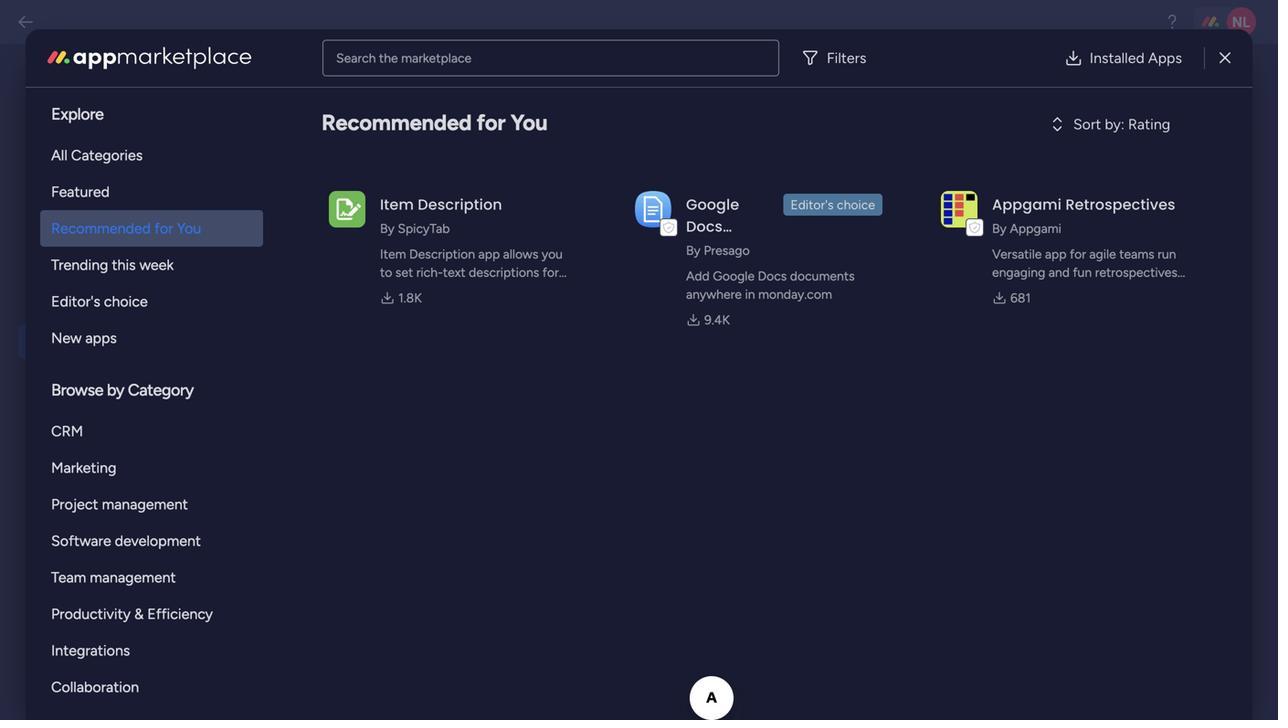 Task type: vqa. For each thing, say whether or not it's contained in the screenshot.
second "Item"
yes



Task type: describe. For each thing, give the bounding box(es) containing it.
collaboration
[[51, 679, 139, 696]]

management for project management
[[102, 496, 188, 513]]

1 app logo image from the left
[[329, 191, 366, 227]]

installed
[[1090, 49, 1145, 67]]

permissions
[[69, 573, 155, 593]]

content directory
[[69, 493, 199, 512]]

team management
[[51, 569, 176, 586]]

item description by spicytab
[[380, 194, 503, 236]]

1 horizontal spatial recommended
[[322, 109, 472, 136]]

team
[[51, 569, 86, 586]]

development
[[115, 533, 201, 550]]

google inside google docs embedder
[[687, 194, 740, 215]]

retrospectives
[[1066, 194, 1176, 215]]

1 vertical spatial you
[[177, 220, 201, 237]]

project
[[455, 283, 496, 298]]

1.8k
[[399, 290, 422, 306]]

noah lott image
[[1228, 7, 1257, 37]]

dapulse x slim image
[[1220, 47, 1231, 69]]

in
[[304, 194, 313, 209]]

1 horizontal spatial by
[[687, 243, 701, 258]]

fun
[[1074, 265, 1093, 280]]

versatile
[[993, 246, 1043, 262]]

apps
[[85, 330, 117, 347]]

software
[[51, 533, 111, 550]]

by for item
[[380, 221, 395, 236]]

api left v2 on the top
[[304, 83, 334, 107]]

sort
[[1074, 116, 1102, 133]]

right
[[993, 283, 1020, 298]]

usage stats button
[[18, 405, 230, 440]]

by for appgami
[[993, 221, 1007, 236]]

1 vertical spatial appgami
[[1011, 221, 1062, 236]]

tidy up button
[[18, 445, 230, 480]]

for inside item description app allows you to set rich-text descriptions for each of your project items
[[543, 265, 559, 280]]

stats
[[119, 412, 154, 432]]

developers.monday.com link
[[358, 271, 508, 287]]

new
[[337, 194, 359, 209]]

general button
[[18, 163, 230, 199]]

token
[[366, 83, 419, 107]]

trending
[[51, 256, 108, 274]]

and
[[1049, 265, 1070, 280]]

productivity & efficiency
[[51, 606, 213, 623]]

&
[[134, 606, 144, 623]]

browse
[[51, 380, 103, 400]]

by presago
[[687, 243, 750, 258]]

apps inside button
[[1149, 49, 1183, 67]]

this
[[112, 256, 136, 274]]

copier
[[68, 638, 114, 658]]

for inside "versatile app for agile teams run engaging and fun retrospectives right inside monday.com"
[[1071, 246, 1087, 262]]

item for item description app allows you to set rich-text descriptions for each of your project items
[[380, 246, 406, 262]]

cross account copier
[[68, 613, 174, 658]]

appgami retrospectives by appgami
[[993, 194, 1176, 236]]

cross
[[68, 613, 110, 633]]

app logo image for by presago
[[635, 191, 672, 227]]

681
[[1011, 290, 1031, 306]]

browse by category
[[51, 380, 194, 400]]

by
[[107, 380, 124, 400]]

run
[[1158, 246, 1177, 262]]

0 horizontal spatial recommended
[[51, 220, 151, 237]]

help image
[[1164, 13, 1182, 31]]

usage
[[69, 412, 115, 432]]

api inside button
[[69, 332, 93, 352]]

api left tokens
[[507, 194, 525, 209]]

0 horizontal spatial choice
[[104, 293, 148, 310]]

tidy
[[69, 453, 99, 472]]

trending this week
[[51, 256, 174, 274]]

each
[[380, 283, 408, 298]]

apps button
[[18, 525, 230, 561]]

tokens
[[528, 194, 564, 209]]

embedder
[[687, 238, 764, 259]]

1 vertical spatial recommended for you
[[51, 220, 201, 237]]

item for item description by spicytab
[[380, 194, 414, 215]]

permissions button
[[18, 565, 230, 601]]

google inside the add google docs documents anywhere in monday.com
[[713, 268, 755, 284]]

versatile app for agile teams run engaging and fun retrospectives right inside monday.com
[[993, 246, 1178, 298]]

docs inside google docs embedder
[[687, 216, 723, 237]]

the for in
[[316, 194, 334, 209]]

installed apps
[[1090, 49, 1183, 67]]

integrations
[[51, 642, 130, 660]]

filters
[[827, 49, 867, 67]]

users
[[69, 251, 110, 271]]

your
[[426, 283, 452, 298]]

learn
[[32, 117, 66, 133]]

in
[[745, 287, 756, 302]]

the for search
[[379, 50, 398, 66]]

item description app allows you to set rich-text descriptions for each of your project items
[[380, 246, 563, 298]]

api button
[[18, 324, 230, 360]]

apps inside 'button'
[[69, 533, 106, 553]]

content
[[69, 493, 129, 512]]

marketing
[[51, 459, 117, 477]]

descriptions
[[469, 265, 540, 280]]

app inside item description app allows you to set rich-text descriptions for each of your project items
[[479, 246, 500, 262]]

by:
[[1106, 116, 1125, 133]]

be
[[532, 250, 547, 266]]

spicytab
[[398, 221, 450, 236]]

of
[[411, 283, 423, 298]]

api right the new
[[362, 194, 380, 209]]

0 vertical spatial recommended for you
[[322, 109, 548, 136]]

at
[[590, 250, 602, 266]]



Task type: locate. For each thing, give the bounding box(es) containing it.
security
[[69, 292, 129, 311]]

app inside "versatile app for agile teams run engaging and fun retrospectives right inside monday.com"
[[1046, 246, 1067, 262]]

all
[[51, 147, 68, 164]]

0 horizontal spatial editor's choice
[[51, 293, 148, 310]]

all categories
[[51, 147, 143, 164]]

0 vertical spatial item
[[380, 194, 414, 215]]

2 horizontal spatial by
[[993, 221, 1007, 236]]

the
[[358, 250, 381, 266]]

0 vertical spatial editor's choice
[[791, 197, 876, 213]]

google
[[687, 194, 740, 215], [713, 268, 755, 284]]

api inside the api documentation can be found at developers.monday.com
[[384, 250, 405, 266]]

productivity
[[51, 606, 131, 623]]

category
[[128, 380, 194, 400]]

editor's up "documents"
[[791, 197, 834, 213]]

add google docs documents anywhere in monday.com
[[687, 268, 855, 302]]

sort by: rating
[[1074, 116, 1171, 133]]

choice up "documents"
[[837, 197, 876, 213]]

editor's choice up apps
[[51, 293, 148, 310]]

2 horizontal spatial app logo image
[[942, 191, 978, 227]]

security button
[[18, 284, 230, 320]]

text
[[443, 265, 466, 280]]

management down apps 'button'
[[90, 569, 176, 586]]

1 vertical spatial recommended
[[51, 220, 151, 237]]

add
[[687, 268, 710, 284]]

api right the
[[384, 250, 405, 266]]

1 horizontal spatial recommended for you
[[322, 109, 548, 136]]

the right search
[[379, 50, 398, 66]]

administration
[[32, 78, 214, 111]]

0 vertical spatial choice
[[837, 197, 876, 213]]

0 vertical spatial you
[[511, 109, 548, 136]]

monday.com
[[1059, 283, 1133, 298], [759, 287, 833, 302]]

rich-
[[417, 265, 443, 280]]

recommended up users
[[51, 220, 151, 237]]

1 horizontal spatial the
[[379, 50, 398, 66]]

found
[[550, 250, 587, 266]]

item inside item description by spicytab
[[380, 194, 414, 215]]

description for item description app allows you to set rich-text descriptions for each of your project items
[[410, 246, 475, 262]]

cross account copier button
[[18, 606, 230, 666]]

1 horizontal spatial editor's choice
[[791, 197, 876, 213]]

1 horizontal spatial apps
[[1149, 49, 1183, 67]]

items
[[500, 283, 531, 298]]

monday.com inside the add google docs documents anywhere in monday.com
[[759, 287, 833, 302]]

app
[[479, 246, 500, 262], [1046, 246, 1067, 262]]

api v2 token
[[304, 83, 419, 107]]

0 horizontal spatial recommended for you
[[51, 220, 201, 237]]

sort by: rating button
[[1018, 110, 1210, 139]]

installed apps button
[[1050, 40, 1198, 76]]

monday.com inside "versatile app for agile teams run engaging and fun retrospectives right inside monday.com"
[[1059, 283, 1133, 298]]

personal
[[459, 194, 504, 209]]

in the new api there are only personal api tokens
[[304, 194, 564, 209]]

for down you
[[543, 265, 559, 280]]

monday.com down fun
[[1059, 283, 1133, 298]]

new apps
[[51, 330, 117, 347]]

1 horizontal spatial app
[[1046, 246, 1067, 262]]

project
[[51, 496, 98, 513]]

for up personal
[[477, 109, 506, 136]]

week
[[139, 256, 174, 274]]

app logo image
[[329, 191, 366, 227], [635, 191, 672, 227], [942, 191, 978, 227]]

0 horizontal spatial you
[[177, 220, 201, 237]]

1 vertical spatial editor's
[[51, 293, 100, 310]]

docs up by presago
[[687, 216, 723, 237]]

customization
[[69, 211, 175, 231]]

general
[[69, 171, 125, 191]]

docs left "documents"
[[758, 268, 787, 284]]

allows
[[503, 246, 539, 262]]

0 vertical spatial google
[[687, 194, 740, 215]]

1 vertical spatial docs
[[758, 268, 787, 284]]

item up spicytab
[[380, 194, 414, 215]]

choice
[[837, 197, 876, 213], [104, 293, 148, 310]]

app up 'descriptions'
[[479, 246, 500, 262]]

0 horizontal spatial editor's
[[51, 293, 100, 310]]

more
[[69, 117, 101, 133]]

project management
[[51, 496, 188, 513]]

1 vertical spatial management
[[90, 569, 176, 586]]

0 horizontal spatial app logo image
[[329, 191, 366, 227]]

1 vertical spatial editor's choice
[[51, 293, 148, 310]]

1 horizontal spatial you
[[511, 109, 548, 136]]

search the marketplace
[[336, 50, 472, 66]]

for up week
[[154, 220, 173, 237]]

1 horizontal spatial app logo image
[[635, 191, 672, 227]]

up
[[103, 453, 124, 472]]

docs
[[687, 216, 723, 237], [758, 268, 787, 284]]

marketplace
[[401, 50, 472, 66]]

set
[[396, 265, 413, 280]]

the right in
[[316, 194, 334, 209]]

by up versatile
[[993, 221, 1007, 236]]

1 horizontal spatial docs
[[758, 268, 787, 284]]

description inside item description app allows you to set rich-text descriptions for each of your project items
[[410, 246, 475, 262]]

by down there
[[380, 221, 395, 236]]

0 horizontal spatial docs
[[687, 216, 723, 237]]

engaging
[[993, 265, 1046, 280]]

item inside item description app allows you to set rich-text descriptions for each of your project items
[[380, 246, 406, 262]]

featured
[[51, 183, 110, 201]]

0 vertical spatial the
[[379, 50, 398, 66]]

directory
[[133, 493, 199, 512]]

you right customization
[[177, 220, 201, 237]]

by up add
[[687, 243, 701, 258]]

1 vertical spatial google
[[713, 268, 755, 284]]

by inside appgami retrospectives by appgami
[[993, 221, 1007, 236]]

management for team management
[[90, 569, 176, 586]]

0 vertical spatial editor's
[[791, 197, 834, 213]]

9.4k
[[705, 312, 730, 328]]

presago
[[704, 243, 750, 258]]

1 vertical spatial apps
[[69, 533, 106, 553]]

you up tokens
[[511, 109, 548, 136]]

recommended for you up users button
[[51, 220, 201, 237]]

description for item description by spicytab
[[418, 194, 503, 215]]

1 horizontal spatial choice
[[837, 197, 876, 213]]

documents
[[791, 268, 855, 284]]

google up in at top
[[713, 268, 755, 284]]

0 horizontal spatial app
[[479, 246, 500, 262]]

developers.monday.com
[[358, 271, 508, 287]]

1 vertical spatial the
[[316, 194, 334, 209]]

1 horizontal spatial editor's
[[791, 197, 834, 213]]

for up fun
[[1071, 246, 1087, 262]]

1 vertical spatial choice
[[104, 293, 148, 310]]

tidy up
[[69, 453, 124, 472]]

description
[[418, 194, 503, 215], [410, 246, 475, 262]]

the api documentation can be found at developers.monday.com
[[358, 250, 602, 287]]

2 item from the top
[[380, 246, 406, 262]]

apps marketplace image
[[48, 47, 251, 69]]

rating
[[1129, 116, 1171, 133]]

to
[[380, 265, 393, 280]]

by inside item description by spicytab
[[380, 221, 395, 236]]

management up "development" at the bottom of the page
[[102, 496, 188, 513]]

software development
[[51, 533, 201, 550]]

account
[[114, 613, 174, 633]]

2 app from the left
[[1046, 246, 1067, 262]]

editor's down trending
[[51, 293, 100, 310]]

billing button
[[18, 364, 230, 400]]

teams
[[1120, 246, 1155, 262]]

1 horizontal spatial monday.com
[[1059, 283, 1133, 298]]

google up the embedder
[[687, 194, 740, 215]]

docs inside the add google docs documents anywhere in monday.com
[[758, 268, 787, 284]]

1 vertical spatial description
[[410, 246, 475, 262]]

for
[[477, 109, 506, 136], [154, 220, 173, 237], [1071, 246, 1087, 262], [543, 265, 559, 280]]

0 horizontal spatial the
[[316, 194, 334, 209]]

0 vertical spatial appgami
[[993, 194, 1062, 215]]

app logo image for by appgami
[[942, 191, 978, 227]]

editor's choice
[[791, 197, 876, 213], [51, 293, 148, 310]]

content directory button
[[18, 485, 230, 521]]

3 app logo image from the left
[[942, 191, 978, 227]]

0 horizontal spatial apps
[[69, 533, 106, 553]]

recommended down token
[[322, 109, 472, 136]]

recommended for you down token
[[322, 109, 548, 136]]

1 item from the top
[[380, 194, 414, 215]]

documentation
[[409, 250, 503, 266]]

2 app logo image from the left
[[635, 191, 672, 227]]

description inside item description by spicytab
[[418, 194, 503, 215]]

editor's choice up "documents"
[[791, 197, 876, 213]]

0 vertical spatial management
[[102, 496, 188, 513]]

0 vertical spatial description
[[418, 194, 503, 215]]

inside
[[1023, 283, 1056, 298]]

0 horizontal spatial by
[[380, 221, 395, 236]]

learn more link
[[32, 115, 230, 136]]

choice down the this
[[104, 293, 148, 310]]

retrospectives
[[1096, 265, 1178, 280]]

1 vertical spatial item
[[380, 246, 406, 262]]

0 vertical spatial recommended
[[322, 109, 472, 136]]

0 vertical spatial docs
[[687, 216, 723, 237]]

administration learn more
[[32, 78, 214, 133]]

api up billing
[[69, 332, 93, 352]]

item up to
[[380, 246, 406, 262]]

editor's
[[791, 197, 834, 213], [51, 293, 100, 310]]

1 app from the left
[[479, 246, 500, 262]]

app up and
[[1046, 246, 1067, 262]]

0 vertical spatial apps
[[1149, 49, 1183, 67]]

apps down help image
[[1149, 49, 1183, 67]]

v2
[[339, 83, 361, 107]]

recommended for you
[[322, 109, 548, 136], [51, 220, 201, 237]]

apps up team
[[69, 533, 106, 553]]

monday.com down "documents"
[[759, 287, 833, 302]]

0 horizontal spatial monday.com
[[759, 287, 833, 302]]

back to workspace image
[[16, 13, 35, 31]]

appgami
[[993, 194, 1062, 215], [1011, 221, 1062, 236]]

new
[[51, 330, 82, 347]]

explore
[[51, 104, 104, 124]]

there
[[383, 194, 411, 209]]



